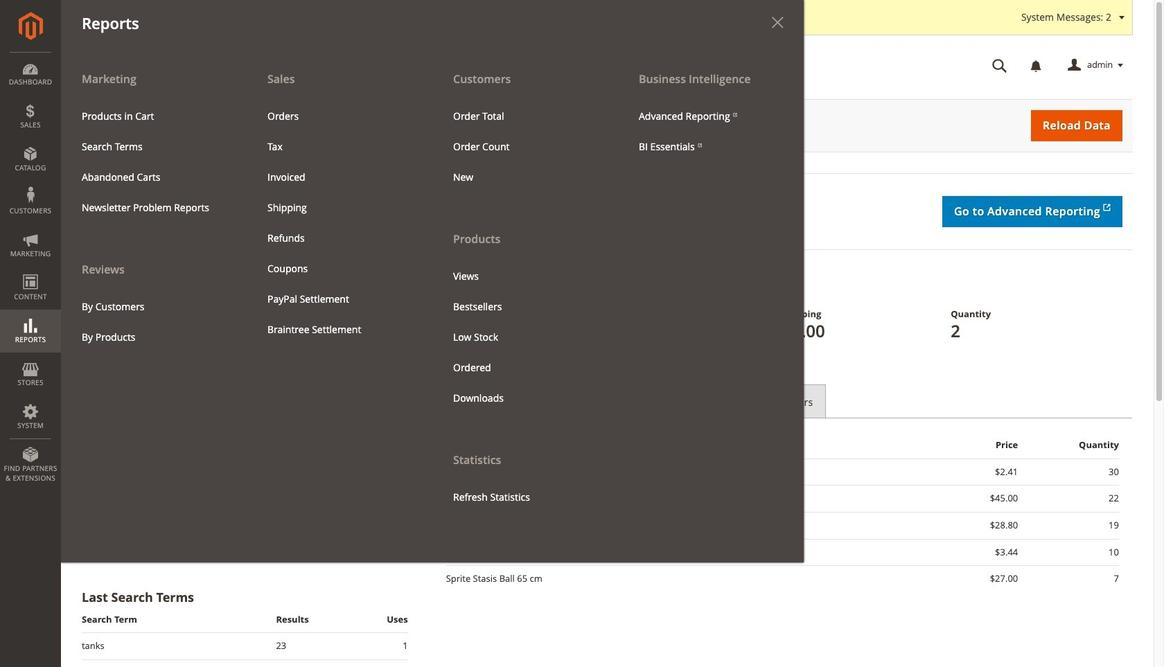 Task type: vqa. For each thing, say whether or not it's contained in the screenshot.
menu
yes



Task type: locate. For each thing, give the bounding box(es) containing it.
magento admin panel image
[[18, 12, 43, 40]]

menu
[[61, 64, 804, 563], [61, 64, 247, 352], [432, 64, 618, 512], [71, 101, 236, 223], [257, 101, 422, 345], [443, 101, 608, 192], [629, 101, 794, 162], [443, 261, 608, 414], [71, 291, 236, 352]]

menu bar
[[0, 0, 804, 563]]



